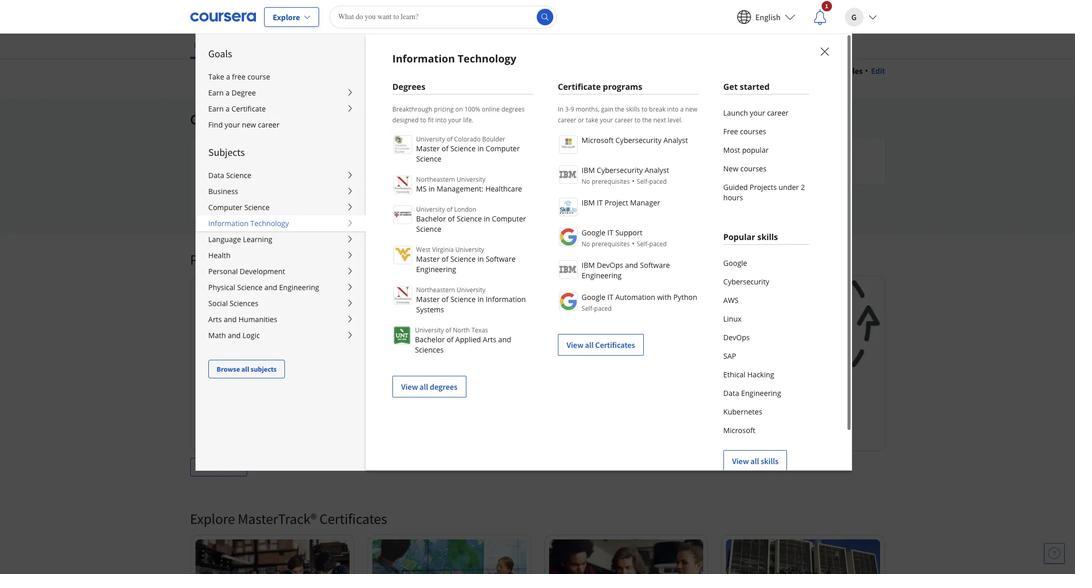 Task type: locate. For each thing, give the bounding box(es) containing it.
view all certificates link
[[558, 335, 644, 356]]

computer down the business
[[208, 203, 242, 213]]

and left logic
[[228, 331, 241, 341]]

no inside the ibm cybersecurity analyst no prerequisites • self-paced
[[582, 177, 590, 186]]

explore button
[[264, 7, 319, 27]]

0 horizontal spatial technology
[[250, 219, 289, 229]]

1 horizontal spatial devops
[[723, 333, 750, 343]]

0 vertical spatial self-
[[637, 177, 649, 186]]

1 courses from the top
[[740, 127, 766, 137]]

all for skills
[[750, 457, 759, 467]]

2 courses from the top
[[740, 164, 767, 174]]

the right gain
[[615, 105, 624, 114]]

1 horizontal spatial information technology
[[392, 52, 516, 66]]

2 horizontal spatial information
[[486, 295, 526, 305]]

self- for support
[[637, 240, 649, 249]]

decisions
[[376, 409, 410, 419]]

2 vertical spatial ibm
[[582, 261, 595, 270]]

1 vertical spatial 1
[[622, 179, 626, 188]]

courses up popular
[[740, 127, 766, 137]]

and down the development
[[264, 283, 277, 293]]

0 vertical spatial technology
[[458, 52, 516, 66]]

kubernetes
[[723, 407, 762, 417]]

health
[[208, 251, 231, 261]]

it for automation
[[607, 293, 613, 302]]

driven
[[475, 396, 498, 407]]

microsoft down kubernetes
[[723, 426, 755, 436]]

1 earn from the top
[[208, 88, 224, 98]]

1 horizontal spatial popular
[[723, 232, 755, 243]]

1 left g dropdown button
[[825, 2, 828, 10]]

0 vertical spatial new
[[685, 105, 697, 114]]

into up 'level.'
[[667, 105, 679, 114]]

0 vertical spatial bachelor
[[416, 214, 446, 224]]

• inside google it support no prerequisites • self-paced
[[632, 239, 635, 249]]

courses down popular
[[740, 164, 767, 174]]

explore inside explore dropdown button
[[273, 12, 300, 22]]

science inside northeastern university master of science in information systems
[[450, 295, 476, 305]]

self- up view all certificates
[[582, 305, 594, 313]]

0 horizontal spatial information technology
[[208, 219, 289, 229]]

information up 'texas'
[[486, 295, 526, 305]]

devops
[[597, 261, 623, 270], [723, 333, 750, 343]]

1 vertical spatial explore
[[190, 510, 235, 529]]

to left break
[[642, 105, 647, 114]]

0 vertical spatial northeastern
[[416, 175, 455, 184]]

1 northeastern from the top
[[416, 175, 455, 184]]

popular
[[723, 232, 755, 243], [190, 251, 237, 269]]

1 vertical spatial information technology
[[208, 219, 289, 229]]

3 ibm from the top
[[582, 261, 595, 270]]

min
[[658, 179, 669, 188]]

1 vertical spatial it
[[607, 228, 613, 238]]

and inside the university of north texas bachelor of applied arts and sciences
[[498, 335, 511, 345]]

0 vertical spatial into
[[667, 105, 679, 114]]

a left degree
[[226, 88, 230, 98]]

paced
[[649, 177, 667, 186], [649, 240, 667, 249], [594, 305, 612, 313]]

analyst for microsoft cybersecurity analyst
[[663, 135, 688, 145]]

the left next
[[642, 116, 652, 125]]

northeastern inside northeastern university master of science in information systems
[[416, 286, 455, 295]]

2 vertical spatial it
[[607, 293, 613, 302]]

english button
[[728, 0, 803, 33]]

1 vertical spatial northeastern university  logo image
[[393, 286, 412, 305]]

science right university of colorado boulder logo
[[416, 154, 441, 164]]

new right break
[[685, 105, 697, 114]]

software inside west virginia university master of science in software engineering
[[486, 254, 516, 264]]

1 vertical spatial earn
[[208, 104, 224, 114]]

1 vertical spatial master
[[416, 254, 440, 264]]

1 vertical spatial courses
[[740, 164, 767, 174]]

1 horizontal spatial technology
[[458, 52, 516, 66]]

bachelor right university of north texas logo
[[415, 335, 445, 345]]

information up language
[[208, 219, 248, 229]]

popular for popular skills
[[723, 232, 755, 243]]

0 horizontal spatial software
[[486, 254, 516, 264]]

your down gain
[[600, 116, 613, 125]]

your down on
[[448, 116, 461, 125]]

master right university of colorado boulder logo
[[416, 144, 440, 154]]

career up the free courses 'link'
[[767, 108, 789, 118]]

cybersecurity inside the ibm cybersecurity analyst no prerequisites • self-paced
[[597, 165, 643, 175]]

1 northeastern university  logo image from the top
[[393, 176, 412, 194]]

1 vertical spatial sciences
[[415, 345, 444, 355]]

• inside the ibm cybersecurity analyst no prerequisites • self-paced
[[632, 176, 635, 186]]

1 horizontal spatial microsoft
[[723, 426, 755, 436]]

1 vertical spatial arts
[[483, 335, 496, 345]]

welcome
[[604, 167, 636, 177]]

popular skills
[[723, 232, 778, 243]]

career inside explore menu element
[[258, 120, 279, 130]]

google left support
[[582, 228, 605, 238]]

self- down support
[[637, 240, 649, 249]]

northeastern for in
[[416, 175, 455, 184]]

0 vertical spatial certificates
[[595, 340, 635, 351]]

3 partnername logo image from the top
[[559, 198, 577, 217]]

language learning button
[[196, 232, 365, 248]]

ibm left project
[[582, 198, 595, 208]]

1 horizontal spatial sciences
[[415, 345, 444, 355]]

skills left break
[[626, 105, 640, 114]]

1 vertical spatial paced
[[649, 240, 667, 249]]

1 inside button
[[825, 2, 828, 10]]

partnername logo image inside ibm it project manager link
[[559, 198, 577, 217]]

arts inside the university of north texas bachelor of applied arts and sciences
[[483, 335, 496, 345]]

degrees inside breakthrough pricing on 100% online degrees designed to fit into your life.
[[501, 105, 525, 114]]

self- inside the ibm cybersecurity analyst no prerequisites • self-paced
[[637, 177, 649, 186]]

0 vertical spatial computer
[[486, 144, 520, 154]]

0 vertical spatial sciences
[[230, 299, 258, 309]]

a inside in 3-9 months, gain the skills to break into a new career or take your career to the next level.
[[680, 105, 684, 114]]

in right virginia on the top of the page
[[477, 254, 484, 264]]

1 vertical spatial northeastern
[[416, 286, 455, 295]]

guided
[[723, 183, 748, 192]]

0 horizontal spatial microsoft
[[582, 135, 614, 145]]

and right 'texas'
[[498, 335, 511, 345]]

healthcare
[[485, 184, 522, 194]]

• inside welcome week 1 | video • 7 min
[[649, 179, 651, 188]]

• left the 7
[[649, 179, 651, 188]]

online
[[482, 105, 500, 114]]

0 horizontal spatial arts
[[208, 315, 222, 325]]

0 vertical spatial arts
[[208, 315, 222, 325]]

into for certificate programs
[[667, 105, 679, 114]]

science up west
[[416, 224, 441, 234]]

computer down healthcare
[[492, 214, 526, 224]]

social
[[208, 299, 228, 309]]

continue learning
[[190, 110, 300, 129]]

university down fit
[[416, 135, 445, 144]]

it for support
[[607, 228, 613, 238]]

your down earn a certificate
[[225, 120, 240, 130]]

certificate up find your new career
[[232, 104, 266, 114]]

6 partnername logo image from the top
[[559, 293, 577, 311]]

degrees right online
[[501, 105, 525, 114]]

northeastern university  logo image left ms
[[393, 176, 412, 194]]

explore inside explore mastertrack® certificates collection element
[[190, 510, 235, 529]]

engineering inside view all skills list
[[741, 389, 781, 399]]

process data from dirty to clean link
[[730, 395, 876, 408]]

2 prerequisites from the top
[[592, 240, 630, 249]]

ibm for ibm it project manager
[[582, 198, 595, 208]]

boulder
[[482, 135, 505, 144]]

personal development
[[208, 267, 285, 277]]

free
[[232, 72, 245, 82]]

earn up find
[[208, 104, 224, 114]]

in inside university of london bachelor of science in computer science
[[484, 214, 490, 224]]

popular in data science collection element
[[184, 234, 891, 494]]

to inside ask questions to make data-driven decisions
[[427, 396, 434, 407]]

2 no from the top
[[582, 240, 590, 249]]

0 horizontal spatial view
[[401, 382, 418, 392]]

courses inside 'link'
[[740, 127, 766, 137]]

2 northeastern university  logo image from the top
[[393, 286, 412, 305]]

more option for generative ai for everyone image
[[730, 150, 745, 164]]

new inside in 3-9 months, gain the skills to break into a new career or take your career to the next level.
[[685, 105, 697, 114]]

it inside google it automation with python self-paced
[[607, 293, 613, 302]]

your inside explore menu element
[[225, 120, 240, 130]]

software
[[486, 254, 516, 264], [640, 261, 670, 270]]

free courses link
[[723, 123, 809, 141]]

ask
[[376, 396, 389, 407]]

google inside view all skills list
[[723, 259, 747, 268]]

1 vertical spatial information
[[208, 219, 248, 229]]

main content
[[0, 52, 1075, 575]]

ibm inside the ibm cybersecurity analyst no prerequisites • self-paced
[[582, 165, 595, 175]]

0 vertical spatial earn
[[208, 88, 224, 98]]

1 vertical spatial degrees
[[430, 382, 457, 392]]

university inside university of colorado boulder master of science in computer science
[[416, 135, 445, 144]]

help center image
[[1048, 548, 1061, 561]]

0 vertical spatial information
[[392, 52, 455, 66]]

a inside popup button
[[226, 88, 230, 98]]

degrees inside list
[[430, 382, 457, 392]]

and down social sciences
[[224, 315, 237, 325]]

science down "language learning" popup button
[[285, 251, 331, 269]]

0 vertical spatial prerequisites
[[592, 177, 630, 186]]

1 vertical spatial devops
[[723, 333, 750, 343]]

london
[[454, 205, 476, 214]]

information up degrees
[[392, 52, 455, 66]]

a up 'level.'
[[680, 105, 684, 114]]

0 horizontal spatial into
[[435, 116, 447, 125]]

view for degrees
[[401, 382, 418, 392]]

ibm down google it support no prerequisites • self-paced
[[582, 261, 595, 270]]

in right london
[[484, 214, 490, 224]]

no
[[582, 177, 590, 186], [582, 240, 590, 249]]

view all degrees
[[401, 382, 457, 392]]

0 horizontal spatial degrees
[[430, 382, 457, 392]]

science down university of london bachelor of science in computer science
[[450, 254, 476, 264]]

degree
[[232, 88, 256, 98]]

2 horizontal spatial view
[[732, 457, 749, 467]]

earn inside popup button
[[208, 88, 224, 98]]

1 vertical spatial certificates
[[319, 510, 387, 529]]

cybersecurity up week
[[597, 165, 643, 175]]

into right fit
[[435, 116, 447, 125]]

popular up the google link
[[723, 232, 755, 243]]

university inside northeastern university master of science in information systems
[[457, 286, 485, 295]]

west virginia university logo image
[[393, 246, 412, 265]]

certificate up the 9
[[558, 81, 601, 93]]

all for certificates
[[585, 340, 594, 351]]

no for google it support
[[582, 240, 590, 249]]

next
[[653, 116, 666, 125]]

google inside google it support no prerequisites • self-paced
[[582, 228, 605, 238]]

0 vertical spatial information technology
[[392, 52, 516, 66]]

arts and humanities button
[[196, 312, 365, 328]]

data down ethical
[[723, 389, 739, 399]]

personal
[[208, 267, 238, 277]]

paced right video
[[649, 177, 667, 186]]

arts
[[208, 315, 222, 325], [483, 335, 496, 345]]

northeastern inside northeastern university ms in management: healthcare
[[416, 175, 455, 184]]

information technology group
[[195, 34, 1075, 575]]

launch your career
[[723, 108, 789, 118]]

computer
[[486, 144, 520, 154], [208, 203, 242, 213], [492, 214, 526, 224]]

ethical hacking
[[723, 370, 774, 380]]

computer inside dropdown button
[[208, 203, 242, 213]]

paced up view all certificates link
[[594, 305, 612, 313]]

paced inside the ibm cybersecurity analyst no prerequisites • self-paced
[[649, 177, 667, 186]]

and
[[625, 261, 638, 270], [264, 283, 277, 293], [224, 315, 237, 325], [228, 331, 241, 341], [498, 335, 511, 345]]

in down language learning
[[240, 251, 252, 269]]

university of north texas logo image
[[393, 327, 411, 345]]

information technology up language learning
[[208, 219, 289, 229]]

1 vertical spatial certificate
[[232, 104, 266, 114]]

devops down google it support no prerequisites • self-paced
[[597, 261, 623, 270]]

earn a degree
[[208, 88, 256, 98]]

more
[[222, 463, 239, 472]]

None search field
[[329, 5, 557, 28]]

0 vertical spatial master
[[416, 144, 440, 154]]

prerequisites up project
[[592, 177, 630, 186]]

devops link
[[723, 329, 809, 347]]

into inside in 3-9 months, gain the skills to break into a new career or take your career to the next level.
[[667, 105, 679, 114]]

take
[[586, 116, 598, 125]]

technology up "language learning" popup button
[[250, 219, 289, 229]]

self- inside google it support no prerequisites • self-paced
[[637, 240, 649, 249]]

view all skills list
[[723, 254, 809, 473]]

2 vertical spatial information
[[486, 295, 526, 305]]

google down popular skills
[[723, 259, 747, 268]]

business button
[[196, 184, 365, 200]]

certificates for explore mastertrack® certificates
[[319, 510, 387, 529]]

northeastern university  logo image
[[393, 176, 412, 194], [393, 286, 412, 305]]

free courses
[[723, 127, 766, 137]]

1 ibm from the top
[[582, 165, 595, 175]]

•
[[632, 176, 635, 186], [649, 179, 651, 188], [632, 239, 635, 249]]

master
[[416, 144, 440, 154], [416, 254, 440, 264], [416, 295, 440, 305]]

into
[[667, 105, 679, 114], [435, 116, 447, 125]]

software down university of london bachelor of science in computer science
[[486, 254, 516, 264]]

1 horizontal spatial explore
[[273, 12, 300, 22]]

repeat image
[[733, 105, 745, 117]]

switch roles
[[819, 66, 863, 76]]

2 vertical spatial skills
[[761, 457, 778, 467]]

no left week
[[582, 177, 590, 186]]

information
[[392, 52, 455, 66], [208, 219, 248, 229], [486, 295, 526, 305]]

northeastern university  logo image for master of science in information systems
[[393, 286, 412, 305]]

master right "west virginia university logo"
[[416, 254, 440, 264]]

0 horizontal spatial 1
[[622, 179, 626, 188]]

1 horizontal spatial degrees
[[501, 105, 525, 114]]

1 vertical spatial bachelor
[[415, 335, 445, 345]]

analyst for ibm cybersecurity analyst no prerequisites • self-paced
[[645, 165, 669, 175]]

0 vertical spatial view
[[567, 340, 583, 351]]

engineering inside dropdown button
[[279, 283, 319, 293]]

close image
[[817, 44, 831, 58], [817, 44, 831, 58], [817, 44, 831, 58], [817, 44, 831, 58], [818, 45, 831, 58]]

your inside list
[[750, 108, 765, 118]]

1 left |
[[622, 179, 626, 188]]

sciences up arts and humanities
[[230, 299, 258, 309]]

0 horizontal spatial the
[[615, 105, 624, 114]]

2
[[801, 183, 805, 192]]

ibm for ibm devops and software engineering
[[582, 261, 595, 270]]

2 northeastern from the top
[[416, 286, 455, 295]]

0 vertical spatial analyst
[[663, 135, 688, 145]]

0 horizontal spatial information
[[208, 219, 248, 229]]

data-
[[456, 396, 475, 407]]

computer science
[[208, 203, 270, 213]]

science down personal development
[[237, 283, 262, 293]]

it left project
[[597, 198, 603, 208]]

popular down language
[[190, 251, 237, 269]]

1 horizontal spatial into
[[667, 105, 679, 114]]

skills up the google link
[[757, 232, 778, 243]]

in up northeastern university ms in management: healthcare
[[477, 144, 484, 154]]

no for ibm cybersecurity analyst
[[582, 177, 590, 186]]

microsoft inside 'link'
[[582, 135, 614, 145]]

bachelor inside the university of north texas bachelor of applied arts and sciences
[[415, 335, 445, 345]]

certificate inside popup button
[[232, 104, 266, 114]]

2 vertical spatial paced
[[594, 305, 612, 313]]

0 vertical spatial ibm
[[582, 165, 595, 175]]

career
[[767, 108, 789, 118], [558, 116, 576, 125], [615, 116, 633, 125], [258, 120, 279, 130]]

0 horizontal spatial explore
[[190, 510, 235, 529]]

technology up online
[[458, 52, 516, 66]]

1 prerequisites from the top
[[592, 177, 630, 186]]

new down earn a certificate
[[242, 120, 256, 130]]

science up the business
[[226, 171, 251, 180]]

data up the business
[[208, 171, 224, 180]]

cybersecurity inside 'link'
[[615, 135, 662, 145]]

your right repeat icon
[[750, 108, 765, 118]]

information technology
[[392, 52, 516, 66], [208, 219, 289, 229]]

ethical
[[723, 370, 745, 380]]

all inside button
[[241, 365, 249, 374]]

devops down linux
[[723, 333, 750, 343]]

into inside breakthrough pricing on 100% online degrees designed to fit into your life.
[[435, 116, 447, 125]]

analyst inside the ibm cybersecurity analyst no prerequisites • self-paced
[[645, 165, 669, 175]]

engineering inside ibm devops and software engineering
[[582, 271, 622, 281]]

|
[[627, 179, 629, 188]]

0 horizontal spatial certificate
[[232, 104, 266, 114]]

information inside northeastern university master of science in information systems
[[486, 295, 526, 305]]

1 vertical spatial the
[[642, 116, 652, 125]]

1 vertical spatial view
[[401, 382, 418, 392]]

• right |
[[632, 176, 635, 186]]

ibm inside ibm devops and software engineering
[[582, 261, 595, 270]]

kubernetes link
[[723, 403, 809, 422]]

0 vertical spatial skills
[[626, 105, 640, 114]]

1 vertical spatial popular
[[190, 251, 237, 269]]

0 vertical spatial certificate
[[558, 81, 601, 93]]

questions
[[390, 396, 425, 407]]

coursera image
[[190, 9, 256, 25]]

information technology down what do you want to learn? text box
[[392, 52, 516, 66]]

2 vertical spatial computer
[[492, 214, 526, 224]]

prerequisites for cybersecurity
[[592, 177, 630, 186]]

breakthrough pricing on 100% online degrees designed to fit into your life.
[[392, 105, 525, 125]]

information technology inside menu item
[[392, 52, 516, 66]]

math and logic
[[208, 331, 260, 341]]

science inside popup button
[[226, 171, 251, 180]]

university down systems
[[415, 326, 444, 335]]

courses for free courses
[[740, 127, 766, 137]]

1 vertical spatial analyst
[[645, 165, 669, 175]]

1 master from the top
[[416, 144, 440, 154]]

0 horizontal spatial popular
[[190, 251, 237, 269]]

1 vertical spatial technology
[[250, 219, 289, 229]]

to
[[642, 105, 647, 114], [420, 116, 426, 125], [635, 116, 641, 125], [427, 396, 434, 407], [814, 396, 821, 407]]

information inside popup button
[[208, 219, 248, 229]]

• down support
[[632, 239, 635, 249]]

engineering down virginia on the top of the page
[[416, 265, 456, 275]]

dirty
[[795, 396, 812, 407]]

university inside northeastern university ms in management: healthcare
[[457, 175, 485, 184]]

1 horizontal spatial the
[[642, 116, 652, 125]]

cybersecurity down in 3-9 months, gain the skills to break into a new career or take your career to the next level.
[[615, 135, 662, 145]]

g button
[[836, 0, 885, 33]]

continue
[[190, 110, 247, 129]]

1 horizontal spatial arts
[[483, 335, 496, 345]]

1 horizontal spatial view
[[567, 340, 583, 351]]

self- inside google it automation with python self-paced
[[582, 305, 594, 313]]

earn a degree button
[[196, 85, 365, 101]]

ibm
[[582, 165, 595, 175], [582, 198, 595, 208], [582, 261, 595, 270]]

skills inside view all skills link
[[761, 457, 778, 467]]

arts inside popup button
[[208, 315, 222, 325]]

bachelor inside university of london bachelor of science in computer science
[[416, 214, 446, 224]]

1 horizontal spatial software
[[640, 261, 670, 270]]

physical science and engineering
[[208, 283, 319, 293]]

university down university of colorado boulder master of science in computer science
[[457, 175, 485, 184]]

find your new career
[[208, 120, 279, 130]]

0 vertical spatial it
[[597, 198, 603, 208]]

earn
[[208, 88, 224, 98], [208, 104, 224, 114]]

cybersecurity inside view all skills list
[[723, 277, 769, 287]]

0 vertical spatial degrees
[[501, 105, 525, 114]]

week
[[604, 179, 621, 188]]

data science
[[208, 171, 251, 180]]

0 vertical spatial 1
[[825, 2, 828, 10]]

0 horizontal spatial certificates
[[319, 510, 387, 529]]

explore
[[273, 12, 300, 22], [190, 510, 235, 529]]

to down the view all degrees
[[427, 396, 434, 407]]

northeastern university  logo image left systems
[[393, 286, 412, 305]]

university of colorado boulder master of science in computer science
[[416, 135, 520, 164]]

sciences right university of north texas logo
[[415, 345, 444, 355]]

sap link
[[723, 347, 809, 366]]

master up systems
[[416, 295, 440, 305]]

virginia
[[432, 246, 454, 254]]

bachelor right university of london logo
[[416, 214, 446, 224]]

started
[[740, 81, 770, 93]]

a left free
[[226, 72, 230, 82]]

0 vertical spatial cybersecurity
[[615, 135, 662, 145]]

subjects
[[208, 146, 245, 159]]

1 vertical spatial computer
[[208, 203, 242, 213]]

software inside ibm devops and software engineering
[[640, 261, 670, 270]]

cybersecurity for microsoft
[[615, 135, 662, 145]]

certificates inside list
[[595, 340, 635, 351]]

1 vertical spatial microsoft
[[723, 426, 755, 436]]

technology inside popup button
[[250, 219, 289, 229]]

list containing launch your career
[[723, 104, 809, 207]]

software up with
[[640, 261, 670, 270]]

prerequisites inside google it support no prerequisites • self-paced
[[592, 240, 630, 249]]

3 master from the top
[[416, 295, 440, 305]]

paced for support
[[649, 240, 667, 249]]

1 vertical spatial ibm
[[582, 198, 595, 208]]

it for project
[[597, 198, 603, 208]]

paced inside google it support no prerequisites • self-paced
[[649, 240, 667, 249]]

self- left the 7
[[637, 177, 649, 186]]

0 vertical spatial courses
[[740, 127, 766, 137]]

2 earn from the top
[[208, 104, 224, 114]]

earn a certificate button
[[196, 101, 365, 117]]

to left fit
[[420, 116, 426, 125]]

no inside google it support no prerequisites • self-paced
[[582, 240, 590, 249]]

information technology menu item
[[365, 34, 1075, 575]]

explore for explore mastertrack® certificates
[[190, 510, 235, 529]]

career down earn a certificate popup button
[[258, 120, 279, 130]]

university down ms
[[416, 205, 445, 214]]

1 vertical spatial self-
[[637, 240, 649, 249]]

1 vertical spatial cybersecurity
[[597, 165, 643, 175]]

engineering down hacking
[[741, 389, 781, 399]]

5 partnername logo image from the top
[[559, 261, 577, 279]]

aws link
[[723, 292, 809, 310]]

0 horizontal spatial new
[[242, 120, 256, 130]]

2 ibm from the top
[[582, 198, 595, 208]]

list
[[723, 104, 809, 207]]

analyst inside 'link'
[[663, 135, 688, 145]]

paced up ibm devops and software engineering link
[[649, 240, 667, 249]]

0 vertical spatial the
[[615, 105, 624, 114]]

2 master from the top
[[416, 254, 440, 264]]

arts up math
[[208, 315, 222, 325]]

0 vertical spatial northeastern university  logo image
[[393, 176, 412, 194]]

view for certificate programs
[[567, 340, 583, 351]]

1 partnername logo image from the top
[[559, 135, 577, 154]]

1 vertical spatial prerequisites
[[592, 240, 630, 249]]

0 vertical spatial paced
[[649, 177, 667, 186]]

ibm for ibm cybersecurity analyst no prerequisites • self-paced
[[582, 165, 595, 175]]

development
[[240, 267, 285, 277]]

1 vertical spatial into
[[435, 116, 447, 125]]

0 vertical spatial microsoft
[[582, 135, 614, 145]]

popular inside main content
[[190, 251, 237, 269]]

partnername logo image
[[559, 135, 577, 154], [559, 165, 577, 184], [559, 198, 577, 217], [559, 228, 577, 247], [559, 261, 577, 279], [559, 293, 577, 311]]

into for degrees
[[435, 116, 447, 125]]

it left support
[[607, 228, 613, 238]]

1 vertical spatial no
[[582, 240, 590, 249]]

aws
[[723, 296, 739, 306]]

earn inside popup button
[[208, 104, 224, 114]]

prerequisites down support
[[592, 240, 630, 249]]

cybersecurity for ibm
[[597, 165, 643, 175]]

university inside the university of north texas bachelor of applied arts and sciences
[[415, 326, 444, 335]]

physical science and engineering button
[[196, 280, 365, 296]]

1 no from the top
[[582, 177, 590, 186]]

explore for explore
[[273, 12, 300, 22]]

certificates for view all certificates
[[595, 340, 635, 351]]



Task type: describe. For each thing, give the bounding box(es) containing it.
sciences inside the university of north texas bachelor of applied arts and sciences
[[415, 345, 444, 355]]

devops inside devops link
[[723, 333, 750, 343]]

google up questions
[[394, 379, 415, 388]]

a for free
[[226, 72, 230, 82]]

computer science button
[[196, 200, 365, 216]]

automation
[[615, 293, 655, 302]]

to right dirty
[[814, 396, 821, 407]]

personal development button
[[196, 264, 365, 280]]

all for degrees
[[420, 382, 428, 392]]

to inside breakthrough pricing on 100% online degrees designed to fit into your life.
[[420, 116, 426, 125]]

generative
[[275, 164, 342, 183]]

months,
[[576, 105, 599, 114]]

master inside west virginia university master of science in software engineering
[[416, 254, 440, 264]]

most popular link
[[723, 141, 809, 160]]

linux
[[723, 314, 742, 324]]

manager
[[630, 198, 660, 208]]

generative ai for everyone link
[[275, 164, 546, 187]]

computer inside university of london bachelor of science in computer science
[[492, 214, 526, 224]]

popular for popular in data science
[[190, 251, 237, 269]]

popular in data science
[[190, 251, 331, 269]]

new inside explore menu element
[[242, 120, 256, 130]]

career inside list
[[767, 108, 789, 118]]

ask questions to make data-driven decisions
[[376, 396, 498, 419]]

skills inside in 3-9 months, gain the skills to break into a new career or take your career to the next level.
[[626, 105, 640, 114]]

career up microsoft cybersecurity analyst at the top
[[615, 116, 633, 125]]

on
[[455, 105, 463, 114]]

main content containing continue learning
[[0, 52, 1075, 575]]

linux link
[[723, 310, 809, 329]]

applied
[[455, 335, 481, 345]]

learning
[[243, 235, 272, 245]]

2 partnername logo image from the top
[[559, 165, 577, 184]]

west
[[416, 246, 431, 254]]

northeastern for of
[[416, 286, 455, 295]]

in inside university of colorado boulder master of science in computer science
[[477, 144, 484, 154]]

programs
[[603, 81, 642, 93]]

technology inside menu item
[[458, 52, 516, 66]]

language learning
[[208, 235, 272, 245]]

explore menu element
[[196, 34, 365, 379]]

and inside ibm devops and software engineering
[[625, 261, 638, 270]]

take a free course link
[[196, 69, 365, 85]]

switch
[[819, 66, 843, 76]]

free
[[723, 127, 738, 137]]

certificate programs
[[558, 81, 642, 93]]

hours
[[723, 193, 743, 203]]

courses for new courses
[[740, 164, 767, 174]]

explore mastertrack® certificates collection element
[[184, 494, 891, 575]]

science up information technology popup button
[[244, 203, 270, 213]]

university inside university of london bachelor of science in computer science
[[416, 205, 445, 214]]

data inside view all skills list
[[723, 389, 739, 399]]

ai
[[345, 164, 357, 183]]

process data from dirty to clean
[[730, 396, 842, 407]]

level.
[[668, 116, 682, 125]]

mastertrack®
[[238, 510, 317, 529]]

humanities
[[238, 315, 277, 325]]

1 horizontal spatial information
[[392, 52, 455, 66]]

home link
[[190, 34, 220, 59]]

science inside west virginia university master of science in software engineering
[[450, 254, 476, 264]]

sciences inside popup button
[[230, 299, 258, 309]]

a for degree
[[226, 88, 230, 98]]

master inside university of colorado boulder master of science in computer science
[[416, 144, 440, 154]]

take
[[208, 72, 224, 82]]

new courses
[[723, 164, 767, 174]]

pricing
[[434, 105, 454, 114]]

3-
[[565, 105, 571, 114]]

health button
[[196, 248, 365, 264]]

google inside google it automation with python self-paced
[[582, 293, 605, 302]]

1 vertical spatial skills
[[757, 232, 778, 243]]

view all certificates list
[[558, 134, 698, 356]]

ms
[[416, 184, 427, 194]]

view all skills link
[[723, 451, 787, 473]]

launch your career link
[[723, 104, 809, 123]]

process
[[730, 396, 757, 407]]

7
[[653, 179, 656, 188]]

engineering inside west virginia university master of science in software engineering
[[416, 265, 456, 275]]

science down management:
[[457, 214, 482, 224]]

science down life.
[[450, 144, 476, 154]]

systems
[[416, 305, 444, 315]]

data left from on the right bottom of the page
[[758, 396, 775, 407]]

northeastern university master of science in information systems
[[416, 286, 526, 315]]

4 partnername logo image from the top
[[559, 228, 577, 247]]

math and logic button
[[196, 328, 365, 344]]

of inside northeastern university master of science in information systems
[[442, 295, 448, 305]]

show 8 more button
[[190, 458, 247, 477]]

and inside math and logic dropdown button
[[228, 331, 241, 341]]

devops inside ibm devops and software engineering
[[597, 261, 623, 270]]

microsoft link
[[723, 422, 809, 441]]

to up microsoft cybersecurity analyst at the top
[[635, 116, 641, 125]]

university of london logo image
[[393, 206, 412, 224]]

data inside popup button
[[208, 171, 224, 180]]

What do you want to learn? text field
[[329, 5, 557, 28]]

data engineering
[[723, 389, 781, 399]]

projects
[[750, 183, 777, 192]]

physical
[[208, 283, 235, 293]]

google up data engineering
[[747, 379, 769, 388]]

• for google it support
[[632, 239, 635, 249]]

2 vertical spatial view
[[732, 457, 749, 467]]

explore mastertrack® certificates
[[190, 510, 387, 529]]

in inside northeastern university master of science in information systems
[[477, 295, 484, 305]]

university of colorado boulder logo image
[[393, 135, 412, 154]]

master inside northeastern university master of science in information systems
[[416, 295, 440, 305]]

in 3-9 months, gain the skills to break into a new career or take your career to the next level.
[[558, 105, 697, 125]]

breakthrough
[[392, 105, 432, 114]]

of inside west virginia university master of science in software engineering
[[442, 254, 448, 264]]

and inside physical science and engineering dropdown button
[[264, 283, 277, 293]]

in inside west virginia university master of science in software engineering
[[477, 254, 484, 264]]

language
[[208, 235, 241, 245]]

microsoft cybersecurity analyst link
[[558, 134, 698, 154]]

show 8 more
[[198, 463, 239, 472]]

or
[[578, 116, 584, 125]]

learning
[[249, 110, 300, 129]]

course
[[730, 433, 751, 442]]

for
[[360, 164, 378, 183]]

your inside breakthrough pricing on 100% online degrees designed to fit into your life.
[[448, 116, 461, 125]]

university of north texas bachelor of applied arts and sciences
[[415, 326, 511, 355]]

view all degrees list
[[392, 134, 533, 398]]

certificate inside information technology menu item
[[558, 81, 601, 93]]

take a free course
[[208, 72, 270, 82]]

prerequisites for it
[[592, 240, 630, 249]]

self- for analyst
[[637, 177, 649, 186]]

career down the 3-
[[558, 116, 576, 125]]

university inside west virginia university master of science in software engineering
[[455, 246, 484, 254]]

1 button
[[803, 0, 836, 33]]

paced inside google it automation with python self-paced
[[594, 305, 612, 313]]

partnername logo image inside ibm devops and software engineering link
[[559, 261, 577, 279]]

view all degrees link
[[392, 376, 466, 398]]

1 inside welcome week 1 | video • 7 min
[[622, 179, 626, 188]]

close image
[[817, 44, 831, 58]]

partnername logo image inside the microsoft cybersecurity analyst 'link'
[[559, 135, 577, 154]]

information technology button
[[196, 216, 365, 232]]

a for certificate
[[226, 104, 230, 114]]

generative ai for everyone image
[[203, 149, 263, 209]]

browse
[[217, 365, 240, 374]]

view all certificates
[[567, 340, 635, 351]]

browse all subjects button
[[208, 360, 285, 379]]

sap
[[723, 352, 736, 361]]

9
[[571, 105, 574, 114]]

all for subjects
[[241, 365, 249, 374]]

and inside arts and humanities popup button
[[224, 315, 237, 325]]

google down browse
[[217, 379, 238, 388]]

browse all subjects
[[217, 365, 277, 374]]

ask questions to make data-driven decisions link
[[376, 395, 522, 420]]

earn for earn a certificate
[[208, 104, 224, 114]]

social sciences
[[208, 299, 258, 309]]

clean
[[822, 396, 842, 407]]

roles
[[845, 66, 863, 76]]

information technology inside popup button
[[208, 219, 289, 229]]

microsoft for microsoft
[[723, 426, 755, 436]]

earn for earn a degree
[[208, 88, 224, 98]]

goals
[[208, 47, 232, 60]]

google it automation with python self-paced
[[582, 293, 697, 313]]

your inside in 3-9 months, gain the skills to break into a new career or take your career to the next level.
[[600, 116, 613, 125]]

microsoft for microsoft cybersecurity analyst
[[582, 135, 614, 145]]

computer inside university of colorado boulder master of science in computer science
[[486, 144, 520, 154]]

paced for analyst
[[649, 177, 667, 186]]

texas
[[471, 326, 488, 335]]

university of london bachelor of science in computer science
[[416, 205, 526, 234]]

• for ibm cybersecurity analyst
[[632, 176, 635, 186]]

in inside northeastern university ms in management: healthcare
[[429, 184, 435, 194]]

west virginia university master of science in software engineering
[[416, 246, 516, 275]]

data down learning
[[254, 251, 282, 269]]

support
[[615, 228, 642, 238]]

new courses link
[[723, 160, 809, 178]]

data science button
[[196, 168, 365, 184]]

list inside information technology menu item
[[723, 104, 809, 207]]

northeastern university  logo image for ms in management: healthcare
[[393, 176, 412, 194]]

• for welcome
[[649, 179, 651, 188]]



Task type: vqa. For each thing, say whether or not it's contained in the screenshot.
Information Technology
yes



